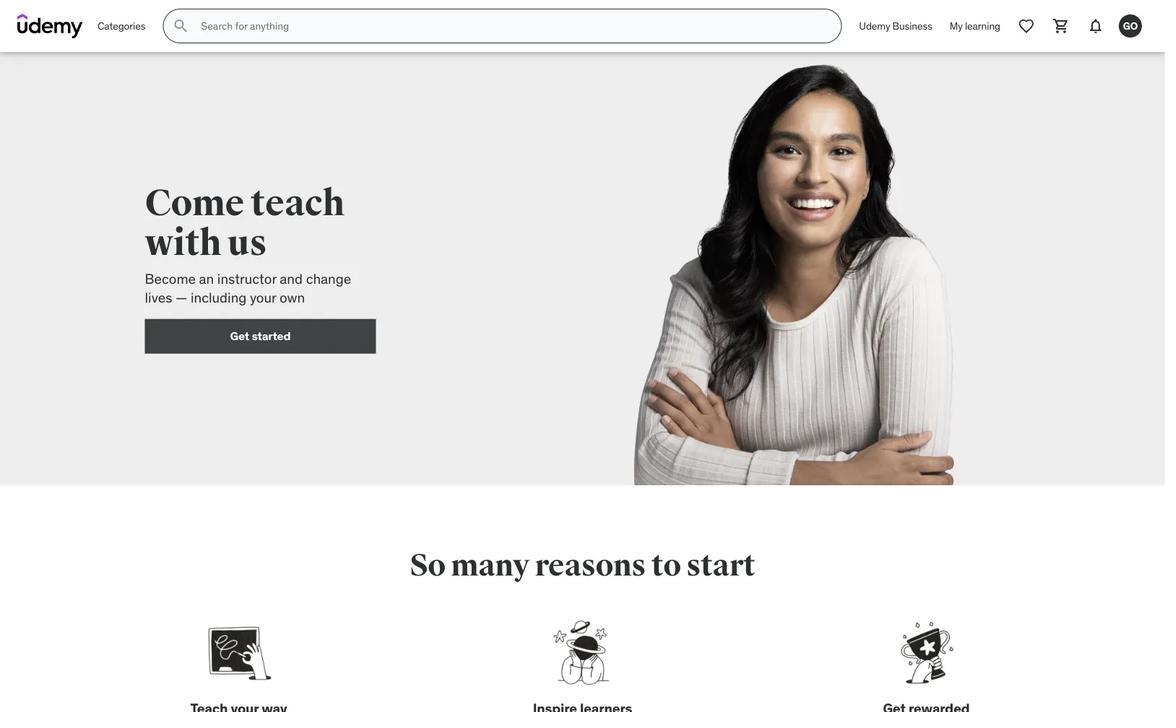 Task type: locate. For each thing, give the bounding box(es) containing it.
udemy
[[859, 19, 890, 32]]

your
[[250, 289, 276, 306]]

—
[[176, 289, 187, 306]]

categories
[[98, 19, 145, 32]]

go
[[1123, 19, 1138, 32]]

become
[[145, 270, 196, 287]]

reasons
[[535, 547, 646, 584]]

with
[[145, 221, 221, 266]]

including
[[191, 289, 247, 306]]

get started link
[[145, 319, 376, 354]]

udemy business link
[[850, 9, 941, 43]]

started
[[252, 329, 291, 344]]

come
[[145, 181, 244, 226]]

so
[[410, 547, 446, 584]]

come teach with us become an instructor and change lives — including your own
[[145, 181, 351, 306]]

shopping cart with 0 items image
[[1052, 17, 1070, 35]]

own
[[280, 289, 305, 306]]

an
[[199, 270, 214, 287]]

teach
[[251, 181, 345, 226]]

change
[[306, 270, 351, 287]]

my learning link
[[941, 9, 1009, 43]]

go link
[[1113, 9, 1148, 43]]



Task type: vqa. For each thing, say whether or not it's contained in the screenshot.
middle more
no



Task type: describe. For each thing, give the bounding box(es) containing it.
Search for anything text field
[[198, 14, 824, 38]]

to
[[651, 547, 681, 584]]

get started
[[230, 329, 291, 344]]

so many reasons to start
[[410, 547, 755, 584]]

wishlist image
[[1018, 17, 1035, 35]]

my learning
[[950, 19, 1000, 32]]

us
[[228, 221, 267, 266]]

learning
[[965, 19, 1000, 32]]

many
[[451, 547, 529, 584]]

business
[[893, 19, 932, 32]]

categories button
[[89, 9, 154, 43]]

udemy image
[[17, 14, 83, 38]]

and
[[280, 270, 303, 287]]

start
[[686, 547, 755, 584]]

get
[[230, 329, 249, 344]]

my
[[950, 19, 963, 32]]

submit search image
[[172, 17, 190, 35]]

lives
[[145, 289, 172, 306]]

instructor
[[217, 270, 276, 287]]

notifications image
[[1087, 17, 1104, 35]]

udemy business
[[859, 19, 932, 32]]



